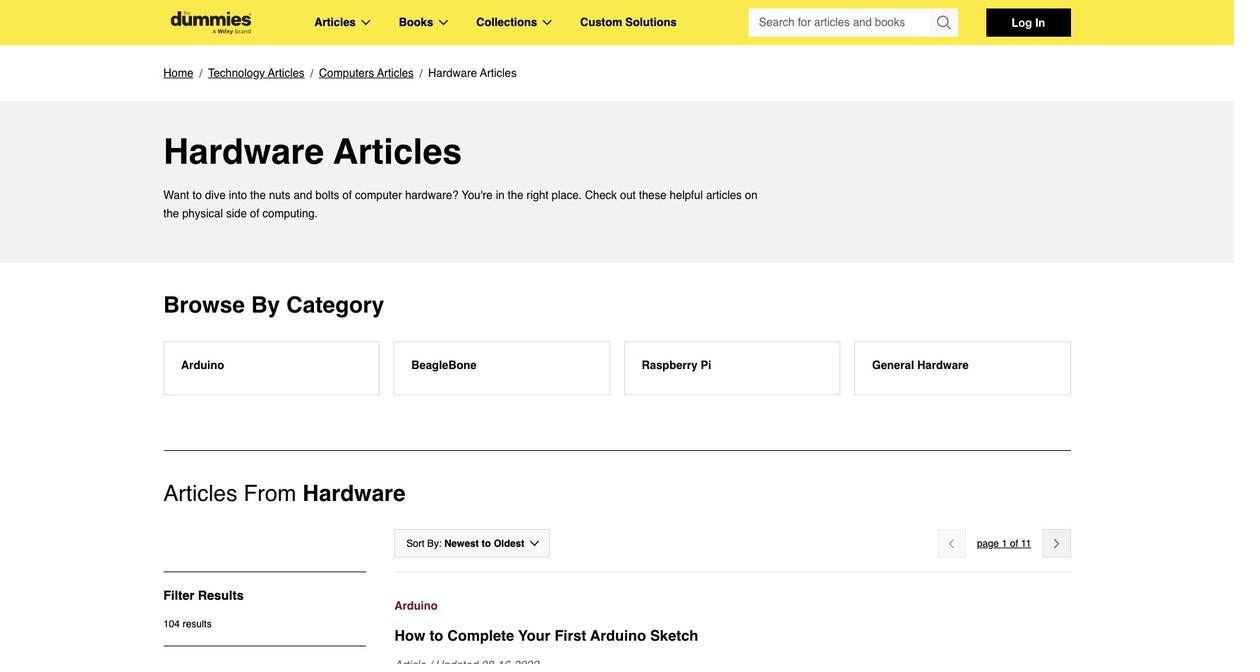 Task type: vqa. For each thing, say whether or not it's contained in the screenshot.
open book categories image
yes



Task type: locate. For each thing, give the bounding box(es) containing it.
11
[[1021, 538, 1032, 549]]

into
[[229, 189, 247, 202]]

the right 'in'
[[508, 189, 524, 202]]

1 horizontal spatial to
[[430, 628, 444, 644]]

and
[[294, 189, 312, 202]]

articles down collections
[[480, 67, 517, 80]]

nuts
[[269, 189, 290, 202]]

hardware articles
[[428, 67, 517, 80], [163, 131, 462, 172]]

solutions
[[626, 16, 677, 29]]

articles right computers
[[377, 67, 414, 80]]

technology articles
[[208, 67, 305, 80]]

general hardware link
[[855, 342, 1071, 395], [855, 342, 1071, 395]]

hardware
[[428, 67, 477, 80], [163, 131, 324, 172], [918, 359, 969, 372], [303, 480, 406, 506]]

browse by category
[[163, 292, 384, 318]]

2 vertical spatial arduino
[[590, 628, 646, 644]]

to for complete
[[430, 628, 444, 644]]

oldest
[[494, 538, 525, 549]]

category
[[286, 292, 384, 318]]

Search for articles and books text field
[[749, 8, 931, 37]]

these
[[639, 189, 667, 202]]

to inside how to complete your first arduino sketch link
[[430, 628, 444, 644]]

page
[[977, 538, 999, 549]]

helpful
[[670, 189, 703, 202]]

technology articles link
[[208, 64, 305, 83]]

how
[[395, 628, 426, 644]]

computers articles link
[[319, 64, 414, 83]]

the right into
[[250, 189, 266, 202]]

bolts
[[316, 189, 339, 202]]

to left dive
[[192, 189, 202, 202]]

articles right technology
[[268, 67, 305, 80]]

collections
[[477, 16, 537, 29]]

0 horizontal spatial to
[[192, 189, 202, 202]]

beaglebone link
[[394, 342, 610, 395], [394, 342, 610, 395]]

2 horizontal spatial of
[[1010, 538, 1019, 549]]

open article categories image
[[362, 20, 371, 25]]

to right the how
[[430, 628, 444, 644]]

the down the want
[[163, 208, 179, 220]]

of right 1
[[1010, 538, 1019, 549]]

log in
[[1012, 16, 1046, 29]]

2 vertical spatial to
[[430, 628, 444, 644]]

2 vertical spatial of
[[1010, 538, 1019, 549]]

arduino up the how
[[395, 600, 438, 613]]

arduino
[[181, 359, 224, 372], [395, 600, 438, 613], [590, 628, 646, 644]]

page 1 of 11 button
[[977, 535, 1032, 552]]

want
[[163, 189, 189, 202]]

right
[[527, 189, 549, 202]]

the
[[250, 189, 266, 202], [508, 189, 524, 202], [163, 208, 179, 220]]

articles from hardware
[[163, 480, 406, 506]]

arduino link
[[163, 342, 380, 395], [163, 342, 380, 395], [395, 597, 1071, 616]]

1 horizontal spatial of
[[343, 189, 352, 202]]

place.
[[552, 189, 582, 202]]

by
[[251, 292, 280, 318]]

check
[[585, 189, 617, 202]]

2 horizontal spatial the
[[508, 189, 524, 202]]

2 horizontal spatial to
[[482, 538, 491, 549]]

of
[[343, 189, 352, 202], [250, 208, 259, 220], [1010, 538, 1019, 549]]

raspberry
[[642, 359, 698, 372]]

0 vertical spatial to
[[192, 189, 202, 202]]

0 vertical spatial arduino
[[181, 359, 224, 372]]

how to complete your first arduino sketch link
[[395, 625, 1071, 647]]

hardware articles down open book categories icon on the left top
[[428, 67, 517, 80]]

home
[[163, 67, 194, 80]]

of right bolts
[[343, 189, 352, 202]]

raspberry pi link
[[624, 342, 841, 395], [624, 342, 841, 395]]

physical
[[182, 208, 223, 220]]

to left oldest
[[482, 538, 491, 549]]

of right the side
[[250, 208, 259, 220]]

0 vertical spatial of
[[343, 189, 352, 202]]

arduino right first
[[590, 628, 646, 644]]

results
[[198, 588, 244, 603]]

sort by: newest to oldest
[[407, 538, 525, 549]]

to inside want to dive into the nuts and bolts of computer hardware? you're in the right place. check out these helpful articles on the physical side of computing.
[[192, 189, 202, 202]]

1 vertical spatial arduino
[[395, 600, 438, 613]]

0 horizontal spatial of
[[250, 208, 259, 220]]

group
[[749, 8, 958, 37]]

2 horizontal spatial arduino
[[590, 628, 646, 644]]

articles up computer
[[333, 131, 462, 172]]

articles
[[706, 189, 742, 202]]

articles
[[314, 16, 356, 29], [268, 67, 305, 80], [377, 67, 414, 80], [480, 67, 517, 80], [333, 131, 462, 172], [163, 480, 237, 506]]

to
[[192, 189, 202, 202], [482, 538, 491, 549], [430, 628, 444, 644]]

log in link
[[986, 8, 1071, 37]]

you're
[[462, 189, 493, 202]]

custom
[[580, 16, 623, 29]]

filter results
[[163, 588, 244, 603]]

how to complete your first arduino sketch
[[395, 628, 699, 644]]

arduino down browse
[[181, 359, 224, 372]]

out
[[620, 189, 636, 202]]

from
[[244, 480, 296, 506]]

hardware articles up and
[[163, 131, 462, 172]]



Task type: describe. For each thing, give the bounding box(es) containing it.
articles left open article categories icon
[[314, 16, 356, 29]]

of inside button
[[1010, 538, 1019, 549]]

on
[[745, 189, 758, 202]]

1 vertical spatial to
[[482, 538, 491, 549]]

want to dive into the nuts and bolts of computer hardware? you're in the right place. check out these helpful articles on the physical side of computing.
[[163, 189, 758, 220]]

by:
[[427, 538, 442, 549]]

custom solutions
[[580, 16, 677, 29]]

logo image
[[163, 11, 258, 34]]

arduino inside how to complete your first arduino sketch link
[[590, 628, 646, 644]]

computers articles
[[319, 67, 414, 80]]

raspberry pi
[[642, 359, 712, 372]]

computing.
[[263, 208, 318, 220]]

dive
[[205, 189, 226, 202]]

0 vertical spatial hardware articles
[[428, 67, 517, 80]]

cookie consent banner dialog
[[0, 613, 1235, 664]]

technology
[[208, 67, 265, 80]]

1
[[1002, 538, 1008, 549]]

computers
[[319, 67, 374, 80]]

open book categories image
[[439, 20, 448, 25]]

0 horizontal spatial arduino
[[181, 359, 224, 372]]

browse
[[163, 292, 245, 318]]

hardware?
[[405, 189, 459, 202]]

computer
[[355, 189, 402, 202]]

1 vertical spatial hardware articles
[[163, 131, 462, 172]]

in
[[496, 189, 505, 202]]

articles left from
[[163, 480, 237, 506]]

results
[[183, 618, 212, 630]]

general
[[872, 359, 915, 372]]

sort
[[407, 538, 425, 549]]

1 horizontal spatial the
[[250, 189, 266, 202]]

side
[[226, 208, 247, 220]]

your
[[518, 628, 551, 644]]

0 horizontal spatial the
[[163, 208, 179, 220]]

104 results
[[163, 618, 212, 630]]

filter
[[163, 588, 194, 603]]

first
[[555, 628, 587, 644]]

1 vertical spatial of
[[250, 208, 259, 220]]

home link
[[163, 64, 194, 83]]

open collections list image
[[543, 20, 552, 25]]

in
[[1036, 16, 1046, 29]]

custom solutions link
[[580, 13, 677, 32]]

complete
[[448, 628, 514, 644]]

general hardware
[[872, 359, 969, 372]]

to for dive
[[192, 189, 202, 202]]

pi
[[701, 359, 712, 372]]

newest
[[444, 538, 479, 549]]

beaglebone
[[412, 359, 477, 372]]

104
[[163, 618, 180, 630]]

books
[[399, 16, 433, 29]]

sketch
[[650, 628, 699, 644]]

page 1 of 11
[[977, 538, 1032, 549]]

1 horizontal spatial arduino
[[395, 600, 438, 613]]

log
[[1012, 16, 1032, 29]]



